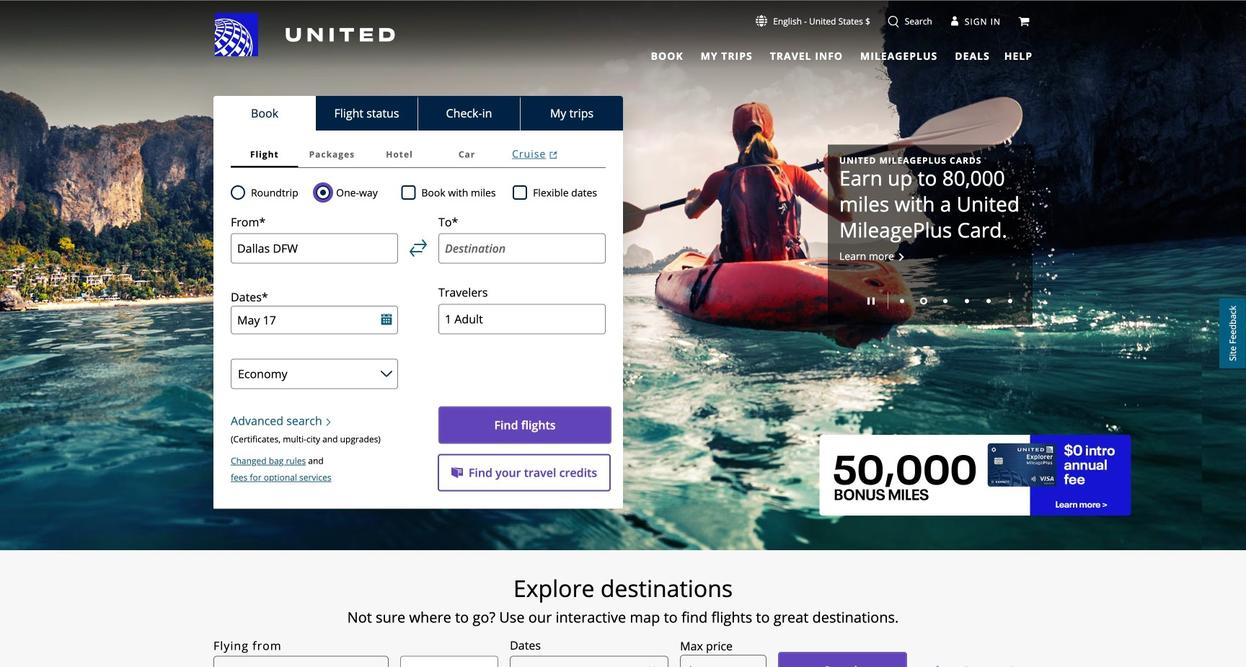 Task type: vqa. For each thing, say whether or not it's contained in the screenshot.
flying from text field
no



Task type: describe. For each thing, give the bounding box(es) containing it.
1 vertical spatial tab list
[[214, 96, 623, 131]]

0 vertical spatial tab list
[[643, 43, 993, 65]]

currently in english united states	$ enter to change image
[[756, 15, 768, 27]]

united logo link to homepage image
[[215, 13, 395, 56]]

please enter the max price in the input text or tab to access the slider to set the max price. element
[[681, 638, 733, 655]]

Destination text field
[[439, 233, 606, 264]]

carousel buttons element
[[840, 287, 1022, 314]]

slide 5 of 6 image
[[987, 299, 991, 303]]

flying from element
[[214, 637, 282, 655]]

slide 1 of 6 image
[[901, 299, 905, 303]]

reverse origin and destination image
[[410, 240, 427, 257]]



Task type: locate. For each thing, give the bounding box(es) containing it.
pause image
[[868, 298, 875, 305]]

explore destinations element
[[131, 574, 1116, 603]]

view cart, click to view list of recently searched saved trips. image
[[1019, 16, 1030, 27]]

book with miles element
[[401, 184, 513, 201]]

slide 4 of 6 image
[[965, 299, 970, 303]]

slide 2 of 6 image
[[921, 298, 928, 305]]

Depart text field
[[231, 306, 398, 334]]

slide 3 of 6 image
[[944, 299, 948, 303]]

one way flight search element
[[331, 184, 378, 201]]

2 vertical spatial tab list
[[231, 141, 606, 168]]

Origin text field
[[231, 233, 398, 264]]

main content
[[0, 1, 1247, 667]]

None text field
[[681, 655, 767, 667]]

round trip flight search element
[[245, 184, 298, 201]]

navigation
[[0, 12, 1247, 65]]

not sure where to go? use our interactive map to find flights to great destinations. element
[[131, 609, 1116, 626]]

tab list
[[643, 43, 993, 65], [214, 96, 623, 131], [231, 141, 606, 168]]

slide 6 of 6 image
[[1009, 299, 1013, 303]]



